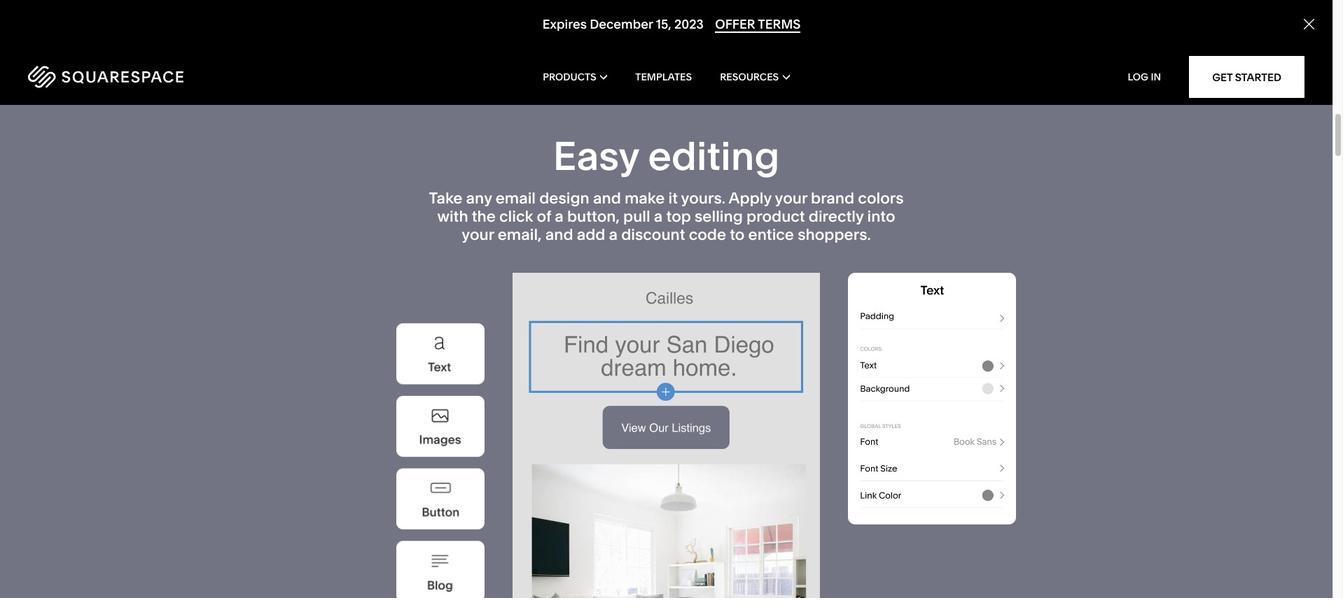 Task type: vqa. For each thing, say whether or not it's contained in the screenshot.
Get Started link
yes



Task type: locate. For each thing, give the bounding box(es) containing it.
and
[[593, 189, 621, 208], [545, 226, 573, 245]]

email
[[496, 189, 536, 208]]

and left the pull on the left of the page
[[593, 189, 621, 208]]

log             in link
[[1128, 71, 1161, 83]]

code
[[689, 226, 726, 245]]

font editor ui image
[[849, 273, 1017, 525]]

expires
[[543, 16, 587, 32]]

your
[[775, 189, 808, 208], [462, 226, 494, 245]]

directly
[[809, 207, 864, 226]]

1 vertical spatial and
[[545, 226, 573, 245]]

and left add
[[545, 226, 573, 245]]

easy editing
[[553, 132, 780, 180]]

1 vertical spatial your
[[462, 226, 494, 245]]

0 horizontal spatial your
[[462, 226, 494, 245]]

editing
[[648, 132, 780, 180]]

into
[[868, 207, 896, 226]]

a
[[555, 207, 564, 226], [654, 207, 663, 226], [609, 226, 618, 245]]

0 vertical spatial your
[[775, 189, 808, 208]]

2 horizontal spatial a
[[654, 207, 663, 226]]

with
[[437, 207, 468, 226]]

2023
[[675, 16, 704, 32]]

1 horizontal spatial your
[[775, 189, 808, 208]]

1 horizontal spatial and
[[593, 189, 621, 208]]

templates
[[636, 71, 692, 83]]

your down any
[[462, 226, 494, 245]]

15,
[[656, 16, 672, 32]]

a right of
[[555, 207, 564, 226]]

your right apply
[[775, 189, 808, 208]]

toolbar buttons ui image
[[396, 324, 484, 599]]

products
[[543, 71, 597, 83]]

get started
[[1213, 70, 1282, 84]]

apply
[[729, 189, 772, 208]]

0 horizontal spatial and
[[545, 226, 573, 245]]

log
[[1128, 71, 1149, 83]]

a left top
[[654, 207, 663, 226]]

products button
[[543, 49, 607, 105]]

easy
[[553, 132, 639, 180]]

yours.
[[681, 189, 726, 208]]

log             in
[[1128, 71, 1161, 83]]

selling
[[695, 207, 743, 226]]

started
[[1235, 70, 1282, 84]]

resources button
[[720, 49, 790, 105]]

0 vertical spatial and
[[593, 189, 621, 208]]

a right add
[[609, 226, 618, 245]]

the
[[472, 207, 496, 226]]

offer terms
[[715, 16, 801, 32]]



Task type: describe. For each thing, give the bounding box(es) containing it.
squarespace logo image
[[28, 66, 184, 88]]

it
[[669, 189, 678, 208]]

expires december 15, 2023
[[543, 16, 704, 32]]

brand
[[811, 189, 855, 208]]

in
[[1151, 71, 1161, 83]]

of
[[537, 207, 551, 226]]

get
[[1213, 70, 1233, 84]]

take any email design and make it yours. apply your brand colors with the click of a button, pull a top selling product directly into your email, and add a discount code to entice shoppers.
[[429, 189, 904, 245]]

design
[[539, 189, 590, 208]]

button,
[[567, 207, 620, 226]]

0 horizontal spatial a
[[555, 207, 564, 226]]

resources
[[720, 71, 779, 83]]

templates link
[[636, 49, 692, 105]]

→
[[1292, 10, 1305, 29]]

email body ui image
[[512, 273, 821, 599]]

take
[[429, 189, 463, 208]]

1 horizontal spatial a
[[609, 226, 618, 245]]

click
[[499, 207, 533, 226]]

top
[[667, 207, 691, 226]]

make
[[625, 189, 665, 208]]

squarespace logo link
[[28, 66, 283, 88]]

discount
[[621, 226, 685, 245]]

december
[[590, 16, 653, 32]]

offer terms link
[[715, 16, 801, 33]]

any
[[466, 189, 492, 208]]

email,
[[498, 226, 542, 245]]

get started link
[[1190, 56, 1305, 98]]

add
[[577, 226, 606, 245]]

shoppers.
[[798, 226, 871, 245]]

offer
[[715, 16, 756, 32]]

pull
[[623, 207, 651, 226]]

→ button
[[1292, 10, 1305, 29]]

entice
[[749, 226, 794, 245]]

colors
[[858, 189, 904, 208]]

product
[[747, 207, 805, 226]]

terms
[[758, 16, 801, 32]]

to
[[730, 226, 745, 245]]



